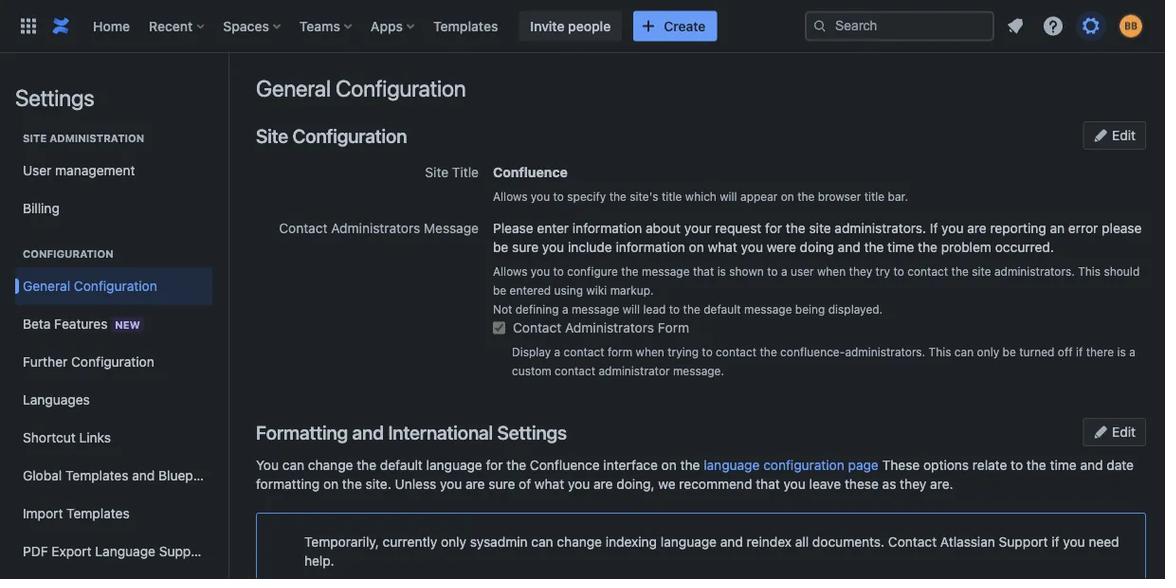 Task type: vqa. For each thing, say whether or not it's contained in the screenshot.
the inside the THE DISPLAY A CONTACT FORM WHEN TRYING TO CONTACT THE CONFLUENCE-ADMINISTRATORS. THIS CAN ONLY BE TURNED OFF IF THERE IS A CUSTOM CONTACT ADMINISTRATOR MESSAGE.
yes



Task type: locate. For each thing, give the bounding box(es) containing it.
confluence image
[[49, 15, 72, 37]]

0 horizontal spatial are
[[466, 477, 485, 492]]

when up administrator
[[636, 345, 665, 359]]

1 horizontal spatial that
[[756, 477, 781, 492]]

spaces button
[[218, 11, 288, 41]]

to up message.
[[702, 345, 713, 359]]

will inside confluence allows you to specify the site's title which will appear on the browser title bar.
[[720, 190, 738, 203]]

people
[[568, 18, 611, 34]]

1 edit from the top
[[1109, 128, 1137, 143]]

on inside these options relate to the time and date formatting on the site. unless you are sure of what you are doing, we recommend that you leave these as they are.
[[324, 477, 339, 492]]

1 horizontal spatial general configuration
[[256, 75, 466, 102]]

and up site.
[[353, 421, 384, 444]]

allows inside please enter information about your request for the site administrators. if you are reporting an error please be sure you include information on what you were doing and the time the problem occurred. allows you to configure the message that is shown to a user when they try to contact the site administrators. this should be entered using wiki markup. not defining a message will lead to the default message being displayed.
[[493, 265, 528, 278]]

0 vertical spatial will
[[720, 190, 738, 203]]

2 horizontal spatial can
[[955, 345, 974, 359]]

only inside display a contact form when trying to contact the confluence-administrators. this can only be turned off if there is a custom contact administrator message.
[[978, 345, 1000, 359]]

templates link
[[428, 11, 504, 41]]

1 horizontal spatial site
[[973, 265, 992, 278]]

0 vertical spatial contact
[[279, 221, 328, 236]]

contact down if
[[908, 265, 949, 278]]

1 horizontal spatial settings
[[498, 421, 567, 444]]

spaces
[[223, 18, 269, 34]]

1 vertical spatial they
[[900, 477, 927, 492]]

settings icon image
[[1081, 15, 1103, 37]]

if inside display a contact form when trying to contact the confluence-administrators. this can only be turned off if there is a custom contact administrator message.
[[1077, 345, 1084, 359]]

can
[[955, 345, 974, 359], [282, 458, 305, 473], [532, 535, 554, 550]]

administrators. down "occurred."
[[995, 265, 1076, 278]]

that left shown
[[693, 265, 715, 278]]

general up beta
[[23, 278, 70, 294]]

wiki
[[587, 284, 607, 297]]

change left indexing
[[557, 535, 602, 550]]

1 vertical spatial default
[[380, 458, 423, 473]]

1 vertical spatial general configuration
[[23, 278, 157, 294]]

0 vertical spatial default
[[704, 303, 741, 316]]

on right formatting
[[324, 477, 339, 492]]

1 vertical spatial settings
[[498, 421, 567, 444]]

if inside temporarily, currently only sysadmin can change indexing language and reindex all documents. contact atlassian support if you need help.
[[1052, 535, 1060, 550]]

language
[[427, 458, 483, 473], [704, 458, 760, 473], [661, 535, 717, 550]]

administrators. down "displayed."
[[846, 345, 926, 359]]

contact up message.
[[716, 345, 757, 359]]

configuration
[[336, 75, 466, 102], [293, 124, 407, 147], [23, 248, 113, 260], [74, 278, 157, 294], [71, 354, 154, 370]]

form
[[608, 345, 633, 359]]

are up problem
[[968, 221, 987, 236]]

be left turned
[[1003, 345, 1017, 359]]

1 horizontal spatial change
[[557, 535, 602, 550]]

1 horizontal spatial general
[[256, 75, 331, 102]]

contact right custom
[[555, 364, 596, 378]]

0 horizontal spatial for
[[486, 458, 503, 473]]

0 vertical spatial this
[[1079, 265, 1101, 278]]

site up doing
[[810, 221, 832, 236]]

settings up site administration
[[15, 84, 94, 111]]

global element
[[11, 0, 805, 53]]

templates for import templates
[[67, 506, 130, 522]]

to up using
[[554, 265, 564, 278]]

and right doing
[[838, 240, 861, 255]]

0 horizontal spatial if
[[1052, 535, 1060, 550]]

1 vertical spatial sure
[[489, 477, 515, 492]]

0 vertical spatial templates
[[434, 18, 498, 34]]

default down shown
[[704, 303, 741, 316]]

administrators up form
[[565, 320, 655, 336]]

1 vertical spatial edit
[[1109, 425, 1137, 440]]

1 vertical spatial this
[[929, 345, 952, 359]]

are.
[[931, 477, 954, 492]]

and left blueprints at the bottom left
[[132, 468, 155, 484]]

are left doing,
[[594, 477, 613, 492]]

sure down the please
[[512, 240, 539, 255]]

0 horizontal spatial that
[[693, 265, 715, 278]]

0 horizontal spatial can
[[282, 458, 305, 473]]

time left date
[[1051, 458, 1077, 473]]

0 vertical spatial confluence
[[493, 165, 568, 180]]

1 horizontal spatial message
[[642, 265, 690, 278]]

they down these
[[900, 477, 927, 492]]

sure left of
[[489, 477, 515, 492]]

change inside temporarily, currently only sysadmin can change indexing language and reindex all documents. contact atlassian support if you need help.
[[557, 535, 602, 550]]

site
[[256, 124, 288, 147], [23, 132, 47, 145], [425, 165, 449, 180]]

0 vertical spatial time
[[888, 240, 915, 255]]

interface
[[604, 458, 658, 473]]

be up not
[[493, 284, 507, 297]]

can right the sysadmin
[[532, 535, 554, 550]]

0 horizontal spatial what
[[535, 477, 565, 492]]

displayed.
[[829, 303, 883, 316]]

1 vertical spatial if
[[1052, 535, 1060, 550]]

language up recommend
[[704, 458, 760, 473]]

shortcut links
[[23, 430, 111, 446]]

language right indexing
[[661, 535, 717, 550]]

1 horizontal spatial contact
[[513, 320, 562, 336]]

is right 'there'
[[1118, 345, 1127, 359]]

to down the were
[[768, 265, 778, 278]]

and left date
[[1081, 458, 1104, 473]]

you down the enter
[[543, 240, 565, 255]]

that inside these options relate to the time and date formatting on the site. unless you are sure of what you are doing, we recommend that you leave these as they are.
[[756, 477, 781, 492]]

0 vertical spatial allows
[[493, 190, 528, 203]]

you inside confluence allows you to specify the site's title which will appear on the browser title bar.
[[531, 190, 550, 203]]

1 horizontal spatial can
[[532, 535, 554, 550]]

to left specify
[[554, 190, 564, 203]]

pdf
[[23, 544, 48, 560]]

language inside temporarily, currently only sysadmin can change indexing language and reindex all documents. contact atlassian support if you need help.
[[661, 535, 717, 550]]

1 edit link from the top
[[1084, 121, 1147, 150]]

title
[[662, 190, 683, 203], [865, 190, 885, 203]]

what down request
[[708, 240, 738, 255]]

message
[[424, 221, 479, 236]]

will down markup. at right
[[623, 303, 641, 316]]

confluence inside confluence allows you to specify the site's title which will appear on the browser title bar.
[[493, 165, 568, 180]]

0 vertical spatial edit link
[[1084, 121, 1147, 150]]

2 edit link from the top
[[1084, 418, 1147, 447]]

2 horizontal spatial message
[[745, 303, 793, 316]]

notification icon image
[[1005, 15, 1027, 37]]

0 horizontal spatial when
[[636, 345, 665, 359]]

1 allows from the top
[[493, 190, 528, 203]]

can up formatting
[[282, 458, 305, 473]]

1 horizontal spatial will
[[720, 190, 738, 203]]

page
[[849, 458, 879, 473]]

2 allows from the top
[[493, 265, 528, 278]]

edit link
[[1084, 121, 1147, 150], [1084, 418, 1147, 447]]

edit up please in the right top of the page
[[1109, 128, 1137, 143]]

message up markup. at right
[[642, 265, 690, 278]]

0 horizontal spatial administrators
[[331, 221, 421, 236]]

this inside please enter information about your request for the site administrators. if you are reporting an error please be sure you include information on what you were doing and the time the problem occurred. allows you to configure the message that is shown to a user when they try to contact the site administrators. this should be entered using wiki markup. not defining a message will lead to the default message being displayed.
[[1079, 265, 1101, 278]]

specify
[[568, 190, 606, 203]]

0 vertical spatial edit
[[1109, 128, 1137, 143]]

only inside temporarily, currently only sysadmin can change indexing language and reindex all documents. contact atlassian support if you need help.
[[441, 535, 467, 550]]

0 horizontal spatial site
[[810, 221, 832, 236]]

a right display
[[555, 345, 561, 359]]

0 horizontal spatial is
[[718, 265, 727, 278]]

message down wiki
[[572, 303, 620, 316]]

0 horizontal spatial site
[[23, 132, 47, 145]]

edit link up please in the right top of the page
[[1084, 121, 1147, 150]]

markup.
[[611, 284, 654, 297]]

edit link up date
[[1084, 418, 1147, 447]]

1 horizontal spatial default
[[704, 303, 741, 316]]

formatting
[[256, 477, 320, 492]]

the up form
[[684, 303, 701, 316]]

the down problem
[[952, 265, 969, 278]]

form
[[658, 320, 690, 336]]

administrators
[[331, 221, 421, 236], [565, 320, 655, 336]]

sysadmin
[[470, 535, 528, 550]]

this
[[1079, 265, 1101, 278], [929, 345, 952, 359]]

contact
[[908, 265, 949, 278], [564, 345, 605, 359], [716, 345, 757, 359], [555, 364, 596, 378]]

only right the currently
[[441, 535, 467, 550]]

1 vertical spatial administrators
[[565, 320, 655, 336]]

1 vertical spatial confluence
[[530, 458, 600, 473]]

banner
[[0, 0, 1166, 53]]

administrators.
[[835, 221, 927, 236], [995, 265, 1076, 278], [846, 345, 926, 359]]

small image
[[1094, 425, 1109, 440]]

1 horizontal spatial time
[[1051, 458, 1077, 473]]

1 horizontal spatial title
[[865, 190, 885, 203]]

default
[[704, 303, 741, 316], [380, 458, 423, 473]]

you down you can change the default language for the confluence interface on the language configuration page
[[568, 477, 590, 492]]

0 vertical spatial what
[[708, 240, 738, 255]]

0 horizontal spatial contact
[[279, 221, 328, 236]]

pdf export language support
[[23, 544, 208, 560]]

1 vertical spatial administrators.
[[995, 265, 1076, 278]]

site for site administration
[[23, 132, 47, 145]]

allows inside confluence allows you to specify the site's title which will appear on the browser title bar.
[[493, 190, 528, 203]]

contact down contact administrators form
[[564, 345, 605, 359]]

is inside please enter information about your request for the site administrators. if you are reporting an error please be sure you include information on what you were doing and the time the problem occurred. allows you to configure the message that is shown to a user when they try to contact the site administrators. this should be entered using wiki markup. not defining a message will lead to the default message being displayed.
[[718, 265, 727, 278]]

2 horizontal spatial are
[[968, 221, 987, 236]]

1 vertical spatial for
[[486, 458, 503, 473]]

2 vertical spatial administrators.
[[846, 345, 926, 359]]

1 vertical spatial change
[[557, 535, 602, 550]]

0 vertical spatial can
[[955, 345, 974, 359]]

0 vertical spatial general
[[256, 75, 331, 102]]

relate
[[973, 458, 1008, 473]]

2 horizontal spatial contact
[[889, 535, 937, 550]]

further configuration link
[[15, 343, 213, 381]]

templates for global templates and blueprints
[[65, 468, 129, 484]]

0 vertical spatial that
[[693, 265, 715, 278]]

templates up pdf export language support link
[[67, 506, 130, 522]]

0 vertical spatial for
[[766, 221, 783, 236]]

language
[[95, 544, 156, 560]]

recommend
[[680, 477, 753, 492]]

defining
[[516, 303, 559, 316]]

1 horizontal spatial is
[[1118, 345, 1127, 359]]

search image
[[813, 18, 828, 34]]

import templates
[[23, 506, 130, 522]]

international
[[388, 421, 493, 444]]

the left confluence-
[[760, 345, 778, 359]]

further configuration
[[23, 354, 154, 370]]

administrators. down bar.
[[835, 221, 927, 236]]

the up of
[[507, 458, 527, 473]]

administrators left message
[[331, 221, 421, 236]]

for up the were
[[766, 221, 783, 236]]

if left need
[[1052, 535, 1060, 550]]

that down language configuration page link
[[756, 477, 781, 492]]

1 vertical spatial contact
[[513, 320, 562, 336]]

you down language configuration page link
[[784, 477, 806, 492]]

you right if
[[942, 221, 964, 236]]

time up try
[[888, 240, 915, 255]]

Search field
[[805, 11, 995, 41]]

site down problem
[[973, 265, 992, 278]]

0 horizontal spatial change
[[308, 458, 353, 473]]

confluence up of
[[530, 458, 600, 473]]

title right site's
[[662, 190, 683, 203]]

they left try
[[850, 265, 873, 278]]

general up site configuration
[[256, 75, 331, 102]]

1 horizontal spatial when
[[818, 265, 846, 278]]

settings up you can change the default language for the confluence interface on the language configuration page
[[498, 421, 567, 444]]

site inside group
[[23, 132, 47, 145]]

only left turned
[[978, 345, 1000, 359]]

1 horizontal spatial administrators
[[565, 320, 655, 336]]

0 horizontal spatial they
[[850, 265, 873, 278]]

new
[[115, 319, 140, 331]]

contact inside temporarily, currently only sysadmin can change indexing language and reindex all documents. contact atlassian support if you need help.
[[889, 535, 937, 550]]

0 horizontal spatial title
[[662, 190, 683, 203]]

for inside please enter information about your request for the site administrators. if you are reporting an error please be sure you include information on what you were doing and the time the problem occurred. allows you to configure the message that is shown to a user when they try to contact the site administrators. this should be entered using wiki markup. not defining a message will lead to the default message being displayed.
[[766, 221, 783, 236]]

1 vertical spatial templates
[[65, 468, 129, 484]]

the up site.
[[357, 458, 377, 473]]

change down formatting at the left bottom of page
[[308, 458, 353, 473]]

that
[[693, 265, 715, 278], [756, 477, 781, 492]]

an
[[1051, 221, 1066, 236]]

help.
[[305, 554, 334, 569]]

for for language
[[486, 458, 503, 473]]

when
[[818, 265, 846, 278], [636, 345, 665, 359]]

2 edit from the top
[[1109, 425, 1137, 440]]

and
[[838, 240, 861, 255], [353, 421, 384, 444], [1081, 458, 1104, 473], [132, 468, 155, 484], [721, 535, 744, 550]]

to inside confluence allows you to specify the site's title which will appear on the browser title bar.
[[554, 190, 564, 203]]

you left need
[[1064, 535, 1086, 550]]

support inside temporarily, currently only sysadmin can change indexing language and reindex all documents. contact atlassian support if you need help.
[[1000, 535, 1049, 550]]

1 horizontal spatial are
[[594, 477, 613, 492]]

1 vertical spatial when
[[636, 345, 665, 359]]

to right relate at the bottom of the page
[[1011, 458, 1024, 473]]

0 horizontal spatial general
[[23, 278, 70, 294]]

2 vertical spatial templates
[[67, 506, 130, 522]]

edit up date
[[1109, 425, 1137, 440]]

general configuration up beta features new
[[23, 278, 157, 294]]

formatting
[[256, 421, 348, 444]]

what right of
[[535, 477, 565, 492]]

general configuration inside configuration group
[[23, 278, 157, 294]]

1 vertical spatial can
[[282, 458, 305, 473]]

0 vertical spatial when
[[818, 265, 846, 278]]

0 horizontal spatial message
[[572, 303, 620, 316]]

templates inside global templates and blueprints link
[[65, 468, 129, 484]]

1 vertical spatial will
[[623, 303, 641, 316]]

try
[[876, 265, 891, 278]]

bar.
[[889, 190, 909, 203]]

templates down the links
[[65, 468, 129, 484]]

0 horizontal spatial will
[[623, 303, 641, 316]]

sure inside these options relate to the time and date formatting on the site. unless you are sure of what you are doing, we recommend that you leave these as they are.
[[489, 477, 515, 492]]

settings
[[15, 84, 94, 111], [498, 421, 567, 444]]

0 vertical spatial is
[[718, 265, 727, 278]]

invite
[[531, 18, 565, 34]]

pdf export language support link
[[15, 533, 213, 571]]

1 vertical spatial general
[[23, 278, 70, 294]]

site for site title
[[425, 165, 449, 180]]

1 vertical spatial what
[[535, 477, 565, 492]]

0 horizontal spatial time
[[888, 240, 915, 255]]

only
[[978, 345, 1000, 359], [441, 535, 467, 550]]

2 vertical spatial contact
[[889, 535, 937, 550]]

1 horizontal spatial for
[[766, 221, 783, 236]]

and left reindex at the right of page
[[721, 535, 744, 550]]

options
[[924, 458, 970, 473]]

sure
[[512, 240, 539, 255], [489, 477, 515, 492]]

edit link for site configuration
[[1084, 121, 1147, 150]]

if right off
[[1077, 345, 1084, 359]]

import
[[23, 506, 63, 522]]

1 vertical spatial is
[[1118, 345, 1127, 359]]

a
[[782, 265, 788, 278], [562, 303, 569, 316], [555, 345, 561, 359], [1130, 345, 1136, 359]]

edit for formatting and international settings
[[1109, 425, 1137, 440]]

what inside please enter information about your request for the site administrators. if you are reporting an error please be sure you include information on what you were doing and the time the problem occurred. allows you to configure the message that is shown to a user when they try to contact the site administrators. this should be entered using wiki markup. not defining a message will lead to the default message being displayed.
[[708, 240, 738, 255]]

time inside please enter information about your request for the site administrators. if you are reporting an error please be sure you include information on what you were doing and the time the problem occurred. allows you to configure the message that is shown to a user when they try to contact the site administrators. this should be entered using wiki markup. not defining a message will lead to the default message being displayed.
[[888, 240, 915, 255]]

you up entered
[[531, 265, 550, 278]]

edit
[[1109, 128, 1137, 143], [1109, 425, 1137, 440]]

general inside configuration group
[[23, 278, 70, 294]]

be down the please
[[493, 240, 509, 255]]

None checkbox
[[493, 322, 506, 334]]

1 horizontal spatial only
[[978, 345, 1000, 359]]

display a contact form when trying to contact the confluence-administrators. this can only be turned off if there is a custom contact administrator message.
[[512, 345, 1136, 378]]

1 horizontal spatial support
[[1000, 535, 1049, 550]]

the up the were
[[786, 221, 806, 236]]

allows up entered
[[493, 265, 528, 278]]

and inside please enter information about your request for the site administrators. if you are reporting an error please be sure you include information on what you were doing and the time the problem occurred. allows you to configure the message that is shown to a user when they try to contact the site administrators. this should be entered using wiki markup. not defining a message will lead to the default message being displayed.
[[838, 240, 861, 255]]

1 horizontal spatial site
[[256, 124, 288, 147]]

0 vertical spatial information
[[573, 221, 642, 236]]

these options relate to the time and date formatting on the site. unless you are sure of what you are doing, we recommend that you leave these as they are.
[[256, 458, 1135, 492]]

1 vertical spatial allows
[[493, 265, 528, 278]]

edit for site configuration
[[1109, 128, 1137, 143]]

0 vertical spatial if
[[1077, 345, 1084, 359]]

temporarily,
[[305, 535, 379, 550]]

leave
[[810, 477, 842, 492]]

they
[[850, 265, 873, 278], [900, 477, 927, 492]]

will right which
[[720, 190, 738, 203]]

site
[[810, 221, 832, 236], [973, 265, 992, 278]]

is left shown
[[718, 265, 727, 278]]

templates inside import templates link
[[67, 506, 130, 522]]

support inside configuration group
[[159, 544, 208, 560]]

support right language
[[159, 544, 208, 560]]

1 vertical spatial edit link
[[1084, 418, 1147, 447]]

title left bar.
[[865, 190, 885, 203]]

0 horizontal spatial general configuration
[[23, 278, 157, 294]]

help icon image
[[1043, 15, 1065, 37]]

templates right apps popup button
[[434, 18, 498, 34]]

1 vertical spatial that
[[756, 477, 781, 492]]

1 vertical spatial time
[[1051, 458, 1077, 473]]

0 vertical spatial change
[[308, 458, 353, 473]]

import templates link
[[15, 495, 213, 533]]

confluence image
[[49, 15, 72, 37]]

1 vertical spatial information
[[616, 240, 686, 255]]

information down about
[[616, 240, 686, 255]]

user management
[[23, 163, 135, 178]]

0 vertical spatial only
[[978, 345, 1000, 359]]

apps button
[[365, 11, 422, 41]]

contact inside please enter information about your request for the site administrators. if you are reporting an error please be sure you include information on what you were doing and the time the problem occurred. allows you to configure the message that is shown to a user when they try to contact the site administrators. this should be entered using wiki markup. not defining a message will lead to the default message being displayed.
[[908, 265, 949, 278]]

1 horizontal spatial what
[[708, 240, 738, 255]]

on inside please enter information about your request for the site administrators. if you are reporting an error please be sure you include information on what you were doing and the time the problem occurred. allows you to configure the message that is shown to a user when they try to contact the site administrators. this should be entered using wiki markup. not defining a message will lead to the default message being displayed.
[[689, 240, 705, 255]]

languages
[[23, 392, 90, 408]]

1 vertical spatial only
[[441, 535, 467, 550]]



Task type: describe. For each thing, give the bounding box(es) containing it.
collapse sidebar image
[[207, 63, 249, 101]]

indexing
[[606, 535, 657, 550]]

reporting
[[991, 221, 1047, 236]]

your
[[685, 221, 712, 236]]

is inside display a contact form when trying to contact the confluence-administrators. this can only be turned off if there is a custom contact administrator message.
[[1118, 345, 1127, 359]]

date
[[1107, 458, 1135, 473]]

contact for contact administrators message
[[279, 221, 328, 236]]

be inside display a contact form when trying to contact the confluence-administrators. this can only be turned off if there is a custom contact administrator message.
[[1003, 345, 1017, 359]]

can inside temporarily, currently only sysadmin can change indexing language and reindex all documents. contact atlassian support if you need help.
[[532, 535, 554, 550]]

and inside these options relate to the time and date formatting on the site. unless you are sure of what you are doing, we recommend that you leave these as they are.
[[1081, 458, 1104, 473]]

unless
[[395, 477, 437, 492]]

edit link for formatting and international settings
[[1084, 418, 1147, 447]]

as
[[883, 477, 897, 492]]

you inside temporarily, currently only sysadmin can change indexing language and reindex all documents. contact atlassian support if you need help.
[[1064, 535, 1086, 550]]

doing,
[[617, 477, 655, 492]]

the up recommend
[[681, 458, 701, 473]]

a right 'there'
[[1130, 345, 1136, 359]]

title
[[452, 165, 479, 180]]

of
[[519, 477, 531, 492]]

user management link
[[15, 152, 213, 190]]

invite people button
[[519, 11, 623, 41]]

need
[[1090, 535, 1120, 550]]

the up markup. at right
[[622, 265, 639, 278]]

0 vertical spatial general configuration
[[256, 75, 466, 102]]

shown
[[730, 265, 764, 278]]

on up we on the bottom of page
[[662, 458, 677, 473]]

lead
[[644, 303, 666, 316]]

that inside please enter information about your request for the site administrators. if you are reporting an error please be sure you include information on what you were doing and the time the problem occurred. allows you to configure the message that is shown to a user when they try to contact the site administrators. this should be entered using wiki markup. not defining a message will lead to the default message being displayed.
[[693, 265, 715, 278]]

to inside display a contact form when trying to contact the confluence-administrators. this can only be turned off if there is a custom contact administrator message.
[[702, 345, 713, 359]]

administrators for form
[[565, 320, 655, 336]]

are inside please enter information about your request for the site administrators. if you are reporting an error please be sure you include information on what you were doing and the time the problem occurred. allows you to configure the message that is shown to a user when they try to contact the site administrators. this should be entered using wiki markup. not defining a message will lead to the default message being displayed.
[[968, 221, 987, 236]]

teams button
[[294, 11, 359, 41]]

contact administrators form
[[513, 320, 690, 336]]

templates inside templates link
[[434, 18, 498, 34]]

they inside these options relate to the time and date formatting on the site. unless you are sure of what you are doing, we recommend that you leave these as they are.
[[900, 477, 927, 492]]

atlassian
[[941, 535, 996, 550]]

contact for contact administrators form
[[513, 320, 562, 336]]

what inside these options relate to the time and date formatting on the site. unless you are sure of what you are doing, we recommend that you leave these as they are.
[[535, 477, 565, 492]]

the up try
[[865, 240, 885, 255]]

reindex
[[747, 535, 792, 550]]

1 title from the left
[[662, 190, 683, 203]]

the inside display a contact form when trying to contact the confluence-administrators. this can only be turned off if there is a custom contact administrator message.
[[760, 345, 778, 359]]

general configuration link
[[15, 268, 213, 305]]

and inside configuration group
[[132, 468, 155, 484]]

a down using
[[562, 303, 569, 316]]

languages link
[[15, 381, 213, 419]]

if
[[931, 221, 939, 236]]

site.
[[366, 477, 392, 492]]

currently
[[383, 535, 438, 550]]

management
[[55, 163, 135, 178]]

the left browser
[[798, 190, 815, 203]]

beta features new
[[23, 316, 140, 332]]

small image
[[1094, 128, 1109, 143]]

configuration group
[[15, 228, 220, 580]]

banner containing home
[[0, 0, 1166, 53]]

formatting and international settings
[[256, 421, 567, 444]]

you can change the default language for the confluence interface on the language configuration page
[[256, 458, 879, 473]]

export
[[52, 544, 92, 560]]

0 vertical spatial settings
[[15, 84, 94, 111]]

0 vertical spatial administrators.
[[835, 221, 927, 236]]

doing
[[800, 240, 835, 255]]

when inside display a contact form when trying to contact the confluence-administrators. this can only be turned off if there is a custom contact administrator message.
[[636, 345, 665, 359]]

time inside these options relate to the time and date formatting on the site. unless you are sure of what you are doing, we recommend that you leave these as they are.
[[1051, 458, 1077, 473]]

about
[[646, 221, 681, 236]]

0 vertical spatial be
[[493, 240, 509, 255]]

the left site.
[[342, 477, 362, 492]]

billing
[[23, 201, 60, 216]]

further
[[23, 354, 68, 370]]

message.
[[673, 364, 725, 378]]

please
[[493, 221, 534, 236]]

features
[[54, 316, 108, 332]]

problem
[[942, 240, 992, 255]]

there
[[1087, 345, 1115, 359]]

a left user
[[782, 265, 788, 278]]

0 horizontal spatial default
[[380, 458, 423, 473]]

to right try
[[894, 265, 905, 278]]

administrators for message
[[331, 221, 421, 236]]

shortcut
[[23, 430, 76, 446]]

the left site's
[[610, 190, 627, 203]]

links
[[79, 430, 111, 446]]

turned
[[1020, 345, 1055, 359]]

user
[[791, 265, 815, 278]]

the down if
[[918, 240, 938, 255]]

display
[[512, 345, 551, 359]]

you
[[256, 458, 279, 473]]

were
[[767, 240, 797, 255]]

configure
[[568, 265, 618, 278]]

to up form
[[670, 303, 680, 316]]

administration
[[50, 132, 144, 145]]

on inside confluence allows you to specify the site's title which will appear on the browser title bar.
[[781, 190, 795, 203]]

browser
[[819, 190, 862, 203]]

home
[[93, 18, 130, 34]]

will inside please enter information about your request for the site administrators. if you are reporting an error please be sure you include information on what you were doing and the time the problem occurred. allows you to configure the message that is shown to a user when they try to contact the site administrators. this should be entered using wiki markup. not defining a message will lead to the default message being displayed.
[[623, 303, 641, 316]]

include
[[568, 240, 613, 255]]

should
[[1105, 265, 1141, 278]]

trying
[[668, 345, 699, 359]]

these
[[883, 458, 920, 473]]

language down the international
[[427, 458, 483, 473]]

for for request
[[766, 221, 783, 236]]

site administration
[[23, 132, 144, 145]]

2 title from the left
[[865, 190, 885, 203]]

using
[[555, 284, 584, 297]]

appswitcher icon image
[[17, 15, 40, 37]]

beta
[[23, 316, 51, 332]]

recent button
[[143, 11, 212, 41]]

contact administrators message
[[279, 221, 479, 236]]

when inside please enter information about your request for the site administrators. if you are reporting an error please be sure you include information on what you were doing and the time the problem occurred. allows you to configure the message that is shown to a user when they try to contact the site administrators. this should be entered using wiki markup. not defining a message will lead to the default message being displayed.
[[818, 265, 846, 278]]

site for site configuration
[[256, 124, 288, 147]]

can inside display a contact form when trying to contact the confluence-administrators. this can only be turned off if there is a custom contact administrator message.
[[955, 345, 974, 359]]

the right relate at the bottom of the page
[[1027, 458, 1047, 473]]

create button
[[634, 11, 718, 41]]

they inside please enter information about your request for the site administrators. if you are reporting an error please be sure you include information on what you were doing and the time the problem occurred. allows you to configure the message that is shown to a user when they try to contact the site administrators. this should be entered using wiki markup. not defining a message will lead to the default message being displayed.
[[850, 265, 873, 278]]

this inside display a contact form when trying to contact the confluence-administrators. this can only be turned off if there is a custom contact administrator message.
[[929, 345, 952, 359]]

site administration group
[[15, 112, 213, 233]]

documents.
[[813, 535, 885, 550]]

sure inside please enter information about your request for the site administrators. if you are reporting an error please be sure you include information on what you were doing and the time the problem occurred. allows you to configure the message that is shown to a user when they try to contact the site administrators. this should be entered using wiki markup. not defining a message will lead to the default message being displayed.
[[512, 240, 539, 255]]

0 vertical spatial site
[[810, 221, 832, 236]]

these
[[845, 477, 879, 492]]

teams
[[300, 18, 340, 34]]

off
[[1059, 345, 1074, 359]]

site title
[[425, 165, 479, 180]]

shortcut links link
[[15, 419, 213, 457]]

administrators. inside display a contact form when trying to contact the confluence-administrators. this can only be turned off if there is a custom contact administrator message.
[[846, 345, 926, 359]]

please enter information about your request for the site administrators. if you are reporting an error please be sure you include information on what you were doing and the time the problem occurred. allows you to configure the message that is shown to a user when they try to contact the site administrators. this should be entered using wiki markup. not defining a message will lead to the default message being displayed.
[[493, 221, 1143, 316]]

you right 'unless'
[[440, 477, 462, 492]]

global templates and blueprints
[[23, 468, 220, 484]]

all
[[796, 535, 809, 550]]

administrator
[[599, 364, 670, 378]]

confluence-
[[781, 345, 846, 359]]

confluence allows you to specify the site's title which will appear on the browser title bar.
[[493, 165, 909, 203]]

error
[[1069, 221, 1099, 236]]

to inside these options relate to the time and date formatting on the site. unless you are sure of what you are doing, we recommend that you leave these as they are.
[[1011, 458, 1024, 473]]

global templates and blueprints link
[[15, 457, 220, 495]]

billing link
[[15, 190, 213, 228]]

enter
[[537, 221, 569, 236]]

default inside please enter information about your request for the site administrators. if you are reporting an error please be sure you include information on what you were doing and the time the problem occurred. allows you to configure the message that is shown to a user when they try to contact the site administrators. this should be entered using wiki markup. not defining a message will lead to the default message being displayed.
[[704, 303, 741, 316]]

global
[[23, 468, 62, 484]]

language configuration page link
[[704, 458, 879, 473]]

you down request
[[742, 240, 764, 255]]

1 vertical spatial be
[[493, 284, 507, 297]]

and inside temporarily, currently only sysadmin can change indexing language and reindex all documents. contact atlassian support if you need help.
[[721, 535, 744, 550]]

we
[[659, 477, 676, 492]]

occurred.
[[996, 240, 1055, 255]]



